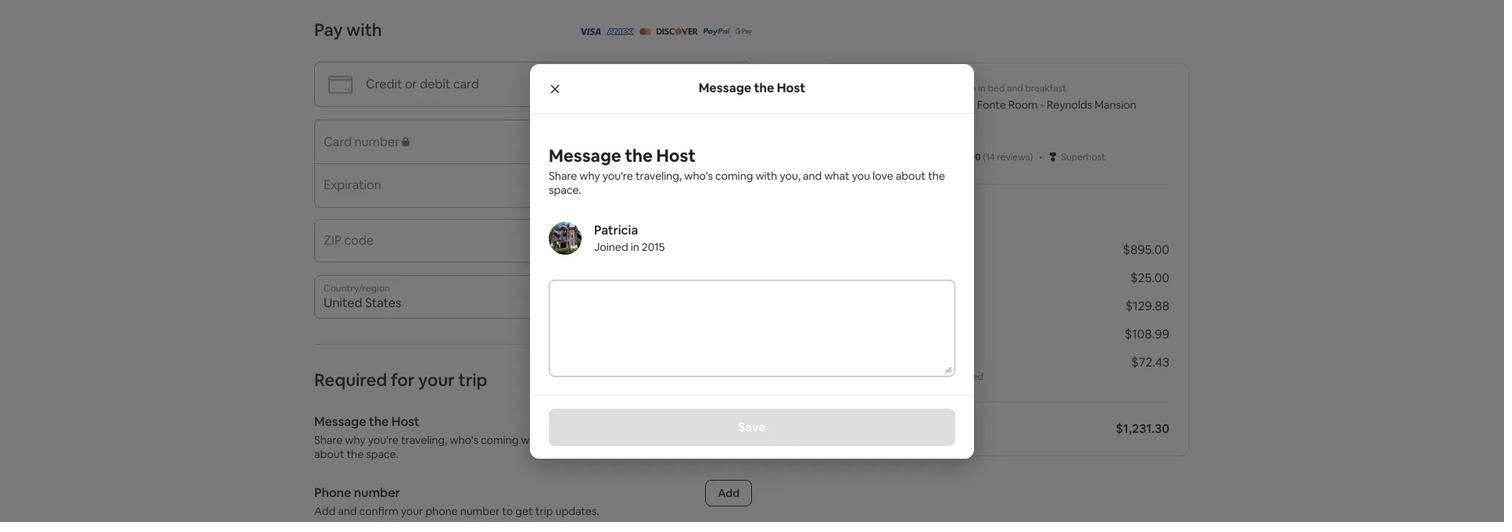 Task type: describe. For each thing, give the bounding box(es) containing it.
(
[[983, 151, 986, 163]]

mastercard image
[[639, 23, 651, 39]]

phone
[[314, 485, 351, 501]]

states
[[365, 295, 402, 311]]

2 vertical spatial message
[[314, 414, 366, 430]]

1 vertical spatial traveling,
[[401, 433, 448, 447]]

get
[[516, 504, 533, 519]]

add for phone number
[[718, 487, 740, 501]]

Message the Host text field
[[552, 283, 953, 373]]

cleaning fee
[[845, 270, 917, 286]]

services
[[893, 371, 929, 383]]

what inside message the host "dialog"
[[825, 169, 850, 183]]

$1,231.30
[[1116, 421, 1170, 437]]

american express card image
[[606, 23, 635, 39]]

in inside 'patricia joined in 2015'
[[631, 240, 640, 254]]

cleaning fee button
[[845, 270, 917, 286]]

american express card image
[[606, 28, 635, 35]]

belle
[[951, 98, 975, 112]]

2 horizontal spatial message
[[699, 80, 752, 96]]

0 vertical spatial trip
[[459, 369, 488, 391]]

you, inside message the host "dialog"
[[780, 169, 801, 183]]

0 vertical spatial with
[[347, 19, 382, 41]]

share inside message the host "dialog"
[[549, 169, 577, 183]]

united
[[324, 295, 362, 311]]

1 horizontal spatial number
[[460, 504, 500, 519]]

0 horizontal spatial love
[[638, 433, 659, 447]]

1 vertical spatial message the host share why you're traveling, who's coming with you, and what you love about the space.
[[314, 414, 662, 461]]

add button for message the host
[[706, 409, 752, 436]]

add inside phone number add and confirm your phone number to get trip updates.
[[314, 504, 336, 519]]

phone
[[426, 504, 458, 519]]

cleaning
[[845, 270, 895, 286]]

reviews
[[998, 151, 1030, 163]]

united states
[[324, 295, 402, 311]]

$72.43 assistance services fee included
[[845, 354, 1170, 383]]

•
[[1040, 149, 1043, 165]]

add button for phone number
[[706, 480, 752, 507]]

1 vertical spatial what
[[590, 433, 615, 447]]

traveling, inside message the host "dialog"
[[636, 169, 682, 183]]

patricia joined in 2015
[[594, 222, 665, 254]]

5.00 ( 14 reviews )
[[962, 151, 1033, 163]]

updates.
[[556, 504, 600, 519]]

message the host dialog
[[530, 64, 975, 459]]

fonte
[[978, 98, 1007, 112]]

2 visa card image from the top
[[578, 28, 601, 35]]

1 vertical spatial who's
[[450, 433, 479, 447]]

0 vertical spatial number
[[354, 485, 400, 501]]

reynolds
[[1047, 98, 1093, 112]]

14
[[986, 151, 996, 163]]

required
[[314, 369, 387, 391]]

space. inside message the host "dialog"
[[549, 183, 582, 197]]

message the host
[[699, 80, 806, 96]]

0 horizontal spatial space.
[[366, 447, 399, 461]]

1 vertical spatial share
[[314, 433, 343, 447]]

paypal image
[[703, 28, 730, 35]]

and inside message the host "dialog"
[[803, 169, 822, 183]]

why inside message the host "dialog"
[[580, 169, 600, 183]]

1 vertical spatial room
[[1009, 98, 1038, 112]]

0 horizontal spatial you,
[[545, 433, 566, 447]]

room in bed and breakfast belle fonte room - reynolds mansion
[[951, 82, 1137, 112]]

$108.99
[[1125, 326, 1170, 343]]

1 vertical spatial about
[[314, 447, 344, 461]]

1 vertical spatial you're
[[368, 433, 399, 447]]

bed
[[988, 82, 1005, 95]]

$72.43
[[1132, 354, 1170, 371]]



Task type: vqa. For each thing, say whether or not it's contained in the screenshot.
'make'
no



Task type: locate. For each thing, give the bounding box(es) containing it.
2 vertical spatial add
[[314, 504, 336, 519]]

room up belle
[[951, 82, 977, 95]]

2 vertical spatial with
[[521, 433, 543, 447]]

0 vertical spatial why
[[580, 169, 600, 183]]

coming
[[716, 169, 753, 183], [481, 433, 519, 447]]

$129.88
[[1126, 298, 1170, 314]]

room
[[951, 82, 977, 95], [1009, 98, 1038, 112]]

who's
[[685, 169, 713, 183], [450, 433, 479, 447]]

0 horizontal spatial coming
[[481, 433, 519, 447]]

confirm
[[359, 504, 399, 519]]

1 horizontal spatial host
[[657, 144, 696, 166]]

add button
[[706, 409, 752, 436], [706, 480, 752, 507]]

you're inside message the host "dialog"
[[603, 169, 633, 183]]

message
[[699, 80, 752, 96], [549, 144, 622, 166], [314, 414, 366, 430]]

0 vertical spatial about
[[896, 169, 926, 183]]

1 vertical spatial why
[[345, 433, 366, 447]]

joined
[[594, 240, 629, 254]]

you're down required for your trip
[[368, 433, 399, 447]]

1 vertical spatial trip
[[536, 504, 553, 519]]

trip
[[459, 369, 488, 391], [536, 504, 553, 519]]

0 horizontal spatial who's
[[450, 433, 479, 447]]

you,
[[780, 169, 801, 183], [545, 433, 566, 447]]

2 discover card image from the top
[[656, 28, 698, 35]]

your inside phone number add and confirm your phone number to get trip updates.
[[401, 504, 423, 519]]

1 horizontal spatial who's
[[685, 169, 713, 183]]

why up patricia at the left of the page
[[580, 169, 600, 183]]

who's inside message the host "dialog"
[[685, 169, 713, 183]]

1 vertical spatial message
[[549, 144, 622, 166]]

0 horizontal spatial traveling,
[[401, 433, 448, 447]]

you
[[852, 169, 871, 183], [618, 433, 636, 447]]

0 vertical spatial space.
[[549, 183, 582, 197]]

1 vertical spatial your
[[401, 504, 423, 519]]

assistance
[[845, 371, 891, 383]]

2 horizontal spatial host
[[777, 80, 806, 96]]

patricia
[[594, 222, 638, 238]]

in inside room in bed and breakfast belle fonte room - reynolds mansion
[[979, 82, 986, 95]]

1 horizontal spatial in
[[979, 82, 986, 95]]

save
[[739, 419, 766, 435]]

-
[[1041, 98, 1045, 112]]

0 vertical spatial traveling,
[[636, 169, 682, 183]]

1 vertical spatial space.
[[366, 447, 399, 461]]

0 horizontal spatial share
[[314, 433, 343, 447]]

in
[[979, 82, 986, 95], [631, 240, 640, 254]]

save button
[[549, 409, 956, 446]]

pay with
[[314, 19, 382, 41]]

1 discover card image from the top
[[656, 23, 698, 39]]

1 horizontal spatial share
[[549, 169, 577, 183]]

required for your trip
[[314, 369, 488, 391]]

discover card image
[[656, 23, 698, 39], [656, 28, 698, 35]]

in left bed
[[979, 82, 986, 95]]

0 vertical spatial who's
[[685, 169, 713, 183]]

you inside message the host "dialog"
[[852, 169, 871, 183]]

why up phone
[[345, 433, 366, 447]]

love inside message the host "dialog"
[[873, 169, 894, 183]]

fee
[[898, 270, 917, 286], [931, 371, 945, 383]]

0 horizontal spatial room
[[951, 82, 977, 95]]

discover card image right mastercard icon
[[656, 28, 698, 35]]

)
[[1030, 151, 1033, 163]]

0 vertical spatial what
[[825, 169, 850, 183]]

what
[[825, 169, 850, 183], [590, 433, 615, 447]]

pay
[[314, 19, 343, 41]]

1 vertical spatial with
[[756, 169, 778, 183]]

0 vertical spatial you're
[[603, 169, 633, 183]]

0 vertical spatial add button
[[706, 409, 752, 436]]

1 horizontal spatial trip
[[536, 504, 553, 519]]

trip inside phone number add and confirm your phone number to get trip updates.
[[536, 504, 553, 519]]

$895.00
[[1123, 242, 1170, 258]]

add
[[718, 415, 740, 429], [718, 487, 740, 501], [314, 504, 336, 519]]

and inside phone number add and confirm your phone number to get trip updates.
[[338, 504, 357, 519]]

0 horizontal spatial about
[[314, 447, 344, 461]]

the
[[754, 80, 775, 96], [625, 144, 653, 166], [929, 169, 946, 183], [369, 414, 389, 430], [347, 447, 364, 461]]

mastercard image
[[639, 28, 651, 35]]

in left 2015
[[631, 240, 640, 254]]

traveling,
[[636, 169, 682, 183], [401, 433, 448, 447]]

why
[[580, 169, 600, 183], [345, 433, 366, 447]]

2 vertical spatial host
[[392, 414, 420, 430]]

host
[[777, 80, 806, 96], [657, 144, 696, 166], [392, 414, 420, 430]]

your right for
[[419, 369, 455, 391]]

to
[[502, 504, 513, 519]]

united states button
[[314, 275, 752, 319]]

1 vertical spatial number
[[460, 504, 500, 519]]

paypal image
[[703, 23, 730, 39]]

with inside message the host "dialog"
[[756, 169, 778, 183]]

superhost
[[1062, 151, 1106, 163]]

your
[[419, 369, 455, 391], [401, 504, 423, 519]]

0 vertical spatial you
[[852, 169, 871, 183]]

0 horizontal spatial in
[[631, 240, 640, 254]]

1 horizontal spatial fee
[[931, 371, 945, 383]]

mansion
[[1095, 98, 1137, 112]]

0 vertical spatial add
[[718, 415, 740, 429]]

0 vertical spatial host
[[777, 80, 806, 96]]

$25.00
[[1131, 270, 1170, 286]]

trip right get
[[536, 504, 553, 519]]

1 horizontal spatial message
[[549, 144, 622, 166]]

number left to
[[460, 504, 500, 519]]

1 vertical spatial love
[[638, 433, 659, 447]]

0 vertical spatial your
[[419, 369, 455, 391]]

united states element
[[314, 275, 752, 319]]

fee right cleaning
[[898, 270, 917, 286]]

0 horizontal spatial with
[[347, 19, 382, 41]]

0 vertical spatial room
[[951, 82, 977, 95]]

1 vertical spatial you
[[618, 433, 636, 447]]

google pay image
[[735, 23, 752, 39]]

0 vertical spatial in
[[979, 82, 986, 95]]

visa card image
[[578, 23, 601, 39], [578, 28, 601, 35]]

0 horizontal spatial message
[[314, 414, 366, 430]]

phone number add and confirm your phone number to get trip updates.
[[314, 485, 600, 519]]

message the host share why you're traveling, who's coming with you, and what you love about the space. inside message the host "dialog"
[[549, 144, 948, 197]]

0 horizontal spatial fee
[[898, 270, 917, 286]]

about inside message the host "dialog"
[[896, 169, 926, 183]]

0 horizontal spatial you're
[[368, 433, 399, 447]]

1 horizontal spatial you're
[[603, 169, 633, 183]]

1 vertical spatial add button
[[706, 480, 752, 507]]

0 horizontal spatial what
[[590, 433, 615, 447]]

1 horizontal spatial room
[[1009, 98, 1038, 112]]

0 horizontal spatial why
[[345, 433, 366, 447]]

breakfast
[[1026, 82, 1067, 95]]

2 add button from the top
[[706, 480, 752, 507]]

your left the phone
[[401, 504, 423, 519]]

0 horizontal spatial trip
[[459, 369, 488, 391]]

coming inside message the host "dialog"
[[716, 169, 753, 183]]

0 vertical spatial love
[[873, 169, 894, 183]]

1 vertical spatial add
[[718, 487, 740, 501]]

1 horizontal spatial what
[[825, 169, 850, 183]]

room left -
[[1009, 98, 1038, 112]]

number up confirm
[[354, 485, 400, 501]]

0 horizontal spatial host
[[392, 414, 420, 430]]

1 vertical spatial fee
[[931, 371, 945, 383]]

visa card image left american express card icon
[[578, 28, 601, 35]]

1 horizontal spatial why
[[580, 169, 600, 183]]

0 vertical spatial message the host share why you're traveling, who's coming with you, and what you love about the space.
[[549, 144, 948, 197]]

fee inside $72.43 assistance services fee included
[[931, 371, 945, 383]]

trip right for
[[459, 369, 488, 391]]

1 horizontal spatial you
[[852, 169, 871, 183]]

with
[[347, 19, 382, 41], [756, 169, 778, 183], [521, 433, 543, 447]]

you're
[[603, 169, 633, 183], [368, 433, 399, 447]]

message the host share why you're traveling, who's coming with you, and what you love about the space.
[[549, 144, 948, 197], [314, 414, 662, 461]]

2015
[[642, 240, 665, 254]]

google pay image
[[735, 28, 752, 35]]

space.
[[549, 183, 582, 197], [366, 447, 399, 461]]

discover card image right mastercard image
[[656, 23, 698, 39]]

1 vertical spatial coming
[[481, 433, 519, 447]]

1 horizontal spatial love
[[873, 169, 894, 183]]

and
[[1007, 82, 1024, 95], [803, 169, 822, 183], [569, 433, 588, 447], [338, 504, 357, 519]]

1 horizontal spatial traveling,
[[636, 169, 682, 183]]

1 horizontal spatial coming
[[716, 169, 753, 183]]

fee right services
[[931, 371, 945, 383]]

1 horizontal spatial space.
[[549, 183, 582, 197]]

traveling, up 'patricia joined in 2015'
[[636, 169, 682, 183]]

2 horizontal spatial with
[[756, 169, 778, 183]]

traveling, down for
[[401, 433, 448, 447]]

0 vertical spatial you,
[[780, 169, 801, 183]]

1 vertical spatial you,
[[545, 433, 566, 447]]

0 horizontal spatial number
[[354, 485, 400, 501]]

5.00
[[962, 151, 981, 163]]

1 horizontal spatial with
[[521, 433, 543, 447]]

1 add button from the top
[[706, 409, 752, 436]]

0 vertical spatial coming
[[716, 169, 753, 183]]

love
[[873, 169, 894, 183], [638, 433, 659, 447]]

for
[[391, 369, 415, 391]]

and inside room in bed and breakfast belle fonte room - reynolds mansion
[[1007, 82, 1024, 95]]

1 horizontal spatial you,
[[780, 169, 801, 183]]

0 vertical spatial fee
[[898, 270, 917, 286]]

0 horizontal spatial you
[[618, 433, 636, 447]]

1 horizontal spatial about
[[896, 169, 926, 183]]

add for message the host
[[718, 415, 740, 429]]

1 visa card image from the top
[[578, 23, 601, 39]]

you're up patricia at the left of the page
[[603, 169, 633, 183]]

share
[[549, 169, 577, 183], [314, 433, 343, 447]]

1 vertical spatial in
[[631, 240, 640, 254]]

visa card image left american express card image
[[578, 23, 601, 39]]

included
[[947, 371, 984, 383]]

about
[[896, 169, 926, 183], [314, 447, 344, 461]]

0 vertical spatial message
[[699, 80, 752, 96]]

0 vertical spatial share
[[549, 169, 577, 183]]

1 vertical spatial host
[[657, 144, 696, 166]]

number
[[354, 485, 400, 501], [460, 504, 500, 519]]



